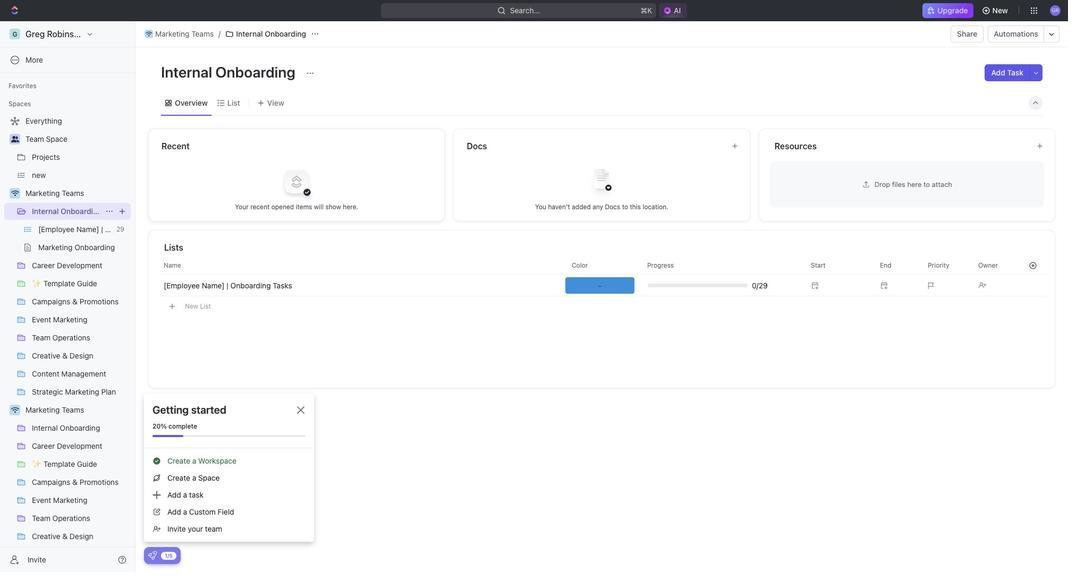 Task type: describe. For each thing, give the bounding box(es) containing it.
create for create a space
[[167, 474, 190, 483]]

new button
[[978, 2, 1015, 19]]

spaces
[[9, 100, 31, 108]]

1 campaigns & promotions link from the top
[[32, 293, 129, 310]]

upgrade link
[[923, 3, 974, 18]]

add a custom field
[[167, 508, 234, 517]]

your
[[188, 525, 203, 534]]

gr
[[1052, 7, 1059, 13]]

a for task
[[183, 491, 187, 500]]

0 vertical spatial marketing teams link
[[142, 28, 216, 40]]

start button
[[805, 257, 874, 274]]

1 event marketing link from the top
[[32, 311, 129, 329]]

internal onboarding right /
[[236, 29, 306, 38]]

1 ✨ from the top
[[32, 279, 41, 288]]

1 horizontal spatial |
[[227, 281, 228, 290]]

add for add a custom field
[[167, 508, 181, 517]]

search...
[[510, 6, 540, 15]]

1 vertical spatial tasks
[[273, 281, 292, 290]]

greg robinson's workspace
[[26, 29, 137, 39]]

content management for second content management 'link' from the bottom
[[32, 369, 106, 378]]

add for add task
[[992, 68, 1006, 77]]

internal onboarding up marketing onboarding
[[32, 207, 102, 216]]

drop
[[875, 180, 890, 188]]

internal down new
[[32, 207, 59, 216]]

field
[[218, 508, 234, 517]]

no most used docs image
[[581, 160, 623, 203]]

show
[[326, 203, 341, 211]]

team space
[[26, 134, 67, 144]]

added
[[572, 203, 591, 211]]

career for second career development 'link' from the bottom
[[32, 261, 55, 270]]

[employee inside [employee name] | onboarding tasks "link"
[[38, 225, 74, 234]]

color
[[572, 261, 588, 269]]

new list button
[[159, 297, 1047, 316]]

2 template from the top
[[43, 460, 75, 469]]

new
[[32, 171, 46, 180]]

upgrade
[[938, 6, 968, 15]]

tree inside the sidebar navigation
[[4, 113, 167, 572]]

started
[[191, 404, 226, 416]]

custom
[[189, 508, 216, 517]]

greg robinson's workspace, , element
[[10, 29, 20, 39]]

getting
[[153, 404, 189, 416]]

invite for invite your team
[[167, 525, 186, 534]]

1 content management link from the top
[[32, 366, 129, 383]]

0 vertical spatial marketing teams
[[155, 29, 214, 38]]

lists button
[[164, 241, 1043, 254]]

a for custom
[[183, 508, 187, 517]]

wifi image
[[11, 190, 19, 197]]

1 campaigns from the top
[[32, 297, 70, 306]]

task
[[1008, 68, 1024, 77]]

1 vertical spatial to
[[622, 203, 628, 211]]

internal onboarding down strategic marketing plan
[[32, 424, 100, 433]]

owner
[[979, 261, 998, 269]]

0 vertical spatial teams
[[191, 29, 214, 38]]

1 vertical spatial [employee name] | onboarding tasks link
[[164, 281, 292, 290]]

event for first event marketing link
[[32, 315, 51, 324]]

team
[[205, 525, 222, 534]]

invite your team
[[167, 525, 222, 534]]

0 vertical spatial wifi image
[[146, 31, 152, 37]]

this
[[630, 203, 641, 211]]

2 content management link from the top
[[32, 546, 129, 563]]

name
[[164, 261, 181, 269]]

development for second career development 'link' from the top
[[57, 442, 102, 451]]

everything
[[26, 116, 62, 125]]

tasks inside the sidebar navigation
[[147, 225, 167, 234]]

marketing teams for wifi icon within the sidebar navigation
[[26, 406, 84, 415]]

here
[[908, 180, 922, 188]]

2 vertical spatial internal onboarding link
[[32, 420, 129, 437]]

[employee name] | onboarding tasks inside the sidebar navigation
[[38, 225, 167, 234]]

2 ✨ template guide from the top
[[32, 460, 97, 469]]

automations
[[994, 29, 1039, 38]]

resources
[[775, 141, 817, 151]]

haven't
[[548, 203, 570, 211]]

priority button
[[922, 257, 972, 274]]

ai button
[[659, 3, 688, 18]]

2 campaigns from the top
[[32, 478, 70, 487]]

a for space
[[192, 474, 196, 483]]

onboarding checklist button image
[[148, 552, 157, 560]]

owner button
[[972, 257, 1020, 274]]

list link
[[225, 95, 240, 110]]

content for second content management 'link' from the top
[[32, 550, 59, 559]]

create for create a workspace
[[167, 457, 190, 466]]

any
[[593, 203, 603, 211]]

create a space
[[167, 474, 220, 483]]

projects link
[[32, 149, 129, 166]]

team space link
[[26, 131, 129, 148]]

space inside team space link
[[46, 134, 67, 144]]

20%
[[153, 423, 167, 431]]

overview
[[175, 98, 208, 107]]

g
[[12, 30, 17, 38]]

⌘k
[[641, 6, 652, 15]]

1 vertical spatial internal onboarding link
[[32, 203, 102, 220]]

add task
[[992, 68, 1024, 77]]

here.
[[343, 203, 358, 211]]

strategic
[[32, 388, 63, 397]]

complete
[[169, 423, 197, 431]]

marketing teams for wifi image in the left of the page
[[26, 189, 84, 198]]

create a workspace
[[167, 457, 237, 466]]

greg
[[26, 29, 45, 39]]

progress button
[[641, 257, 798, 274]]

content management for second content management 'link' from the top
[[32, 550, 106, 559]]

operations for 2nd team operations link from the bottom
[[52, 333, 90, 342]]

1 vertical spatial docs
[[605, 203, 620, 211]]

marketing onboarding link
[[38, 239, 129, 256]]

2 management from the top
[[61, 550, 106, 559]]

close image
[[297, 407, 305, 414]]

lists
[[164, 243, 183, 252]]

2 ✨ template guide link from the top
[[32, 456, 129, 473]]

2 career development link from the top
[[32, 438, 129, 455]]

automations button
[[989, 26, 1044, 42]]

design for first creative & design link
[[70, 351, 93, 360]]

recent
[[250, 203, 270, 211]]

your
[[235, 203, 249, 211]]

1 ✨ template guide link from the top
[[32, 275, 129, 292]]

share
[[957, 29, 978, 38]]

1 vertical spatial space
[[198, 474, 220, 483]]

1 career development link from the top
[[32, 257, 129, 274]]

more
[[26, 55, 43, 64]]

gr button
[[1047, 2, 1064, 19]]

your recent opened items will show here.
[[235, 203, 358, 211]]

20% complete
[[153, 423, 197, 431]]

1/5
[[165, 553, 173, 559]]

teams for wifi image in the left of the page's marketing teams link
[[62, 189, 84, 198]]

creative & design for first creative & design link
[[32, 351, 93, 360]]

career for second career development 'link' from the top
[[32, 442, 55, 451]]

creative & design for first creative & design link from the bottom of the the sidebar navigation
[[32, 532, 93, 541]]

view button
[[253, 95, 288, 110]]

strategic marketing plan link
[[32, 384, 129, 401]]

files
[[892, 180, 906, 188]]

no recent items image
[[275, 160, 318, 203]]

internal down strategic
[[32, 424, 58, 433]]

task
[[189, 491, 204, 500]]

recent
[[162, 141, 190, 151]]

name] inside the sidebar navigation
[[76, 225, 99, 234]]

end
[[880, 261, 892, 269]]

1 horizontal spatial name]
[[202, 281, 225, 290]]



Task type: vqa. For each thing, say whether or not it's contained in the screenshot.
✨ TEMPLATE GUIDE
yes



Task type: locate. For each thing, give the bounding box(es) containing it.
0 vertical spatial development
[[57, 261, 102, 270]]

attach
[[932, 180, 953, 188]]

1 creative & design from the top
[[32, 351, 93, 360]]

2 team operations link from the top
[[32, 510, 129, 527]]

career development link
[[32, 257, 129, 274], [32, 438, 129, 455]]

0 horizontal spatial name]
[[76, 225, 99, 234]]

2 vertical spatial marketing teams
[[26, 406, 84, 415]]

1 horizontal spatial to
[[924, 180, 930, 188]]

2 design from the top
[[70, 532, 93, 541]]

0 horizontal spatial docs
[[467, 141, 487, 151]]

1 vertical spatial campaigns & promotions
[[32, 478, 119, 487]]

2 operations from the top
[[52, 514, 90, 523]]

start
[[811, 261, 826, 269]]

space
[[46, 134, 67, 144], [198, 474, 220, 483]]

space down the create a workspace
[[198, 474, 220, 483]]

name] up marketing onboarding link
[[76, 225, 99, 234]]

1 vertical spatial invite
[[28, 555, 46, 564]]

0 vertical spatial ✨ template guide
[[32, 279, 97, 288]]

marketing teams
[[155, 29, 214, 38], [26, 189, 84, 198], [26, 406, 84, 415]]

internal onboarding link down strategic marketing plan link
[[32, 420, 129, 437]]

0 vertical spatial tasks
[[147, 225, 167, 234]]

1 career development from the top
[[32, 261, 102, 270]]

career development for second career development 'link' from the bottom
[[32, 261, 102, 270]]

will
[[314, 203, 324, 211]]

content for second content management 'link' from the bottom
[[32, 369, 59, 378]]

projects
[[32, 153, 60, 162]]

campaigns
[[32, 297, 70, 306], [32, 478, 70, 487]]

1 development from the top
[[57, 261, 102, 270]]

resources button
[[774, 140, 1028, 153]]

invite for invite
[[28, 555, 46, 564]]

marketing teams down strategic
[[26, 406, 84, 415]]

1 vertical spatial ✨
[[32, 460, 41, 469]]

1 vertical spatial [employee name] | onboarding tasks
[[164, 281, 292, 290]]

0 vertical spatial ✨
[[32, 279, 41, 288]]

2 event from the top
[[32, 496, 51, 505]]

marketing teams link left /
[[142, 28, 216, 40]]

1 vertical spatial operations
[[52, 514, 90, 523]]

1 team operations from the top
[[32, 333, 90, 342]]

1 horizontal spatial [employee
[[164, 281, 200, 290]]

0 horizontal spatial list
[[200, 302, 211, 310]]

2 vertical spatial teams
[[62, 406, 84, 415]]

2 promotions from the top
[[80, 478, 119, 487]]

2 event marketing from the top
[[32, 496, 87, 505]]

end button
[[874, 257, 922, 274]]

invite inside the sidebar navigation
[[28, 555, 46, 564]]

1 vertical spatial creative & design
[[32, 532, 93, 541]]

new for new list
[[185, 302, 198, 310]]

ai
[[674, 6, 681, 15]]

teams down new "link"
[[62, 189, 84, 198]]

you
[[535, 203, 546, 211]]

campaigns & promotions
[[32, 297, 119, 306], [32, 478, 119, 487]]

1 campaigns & promotions from the top
[[32, 297, 119, 306]]

team for first team operations link from the bottom
[[32, 514, 50, 523]]

items
[[296, 203, 312, 211]]

0 horizontal spatial new
[[185, 302, 198, 310]]

internal
[[236, 29, 263, 38], [161, 63, 212, 81], [32, 207, 59, 216], [32, 424, 58, 433]]

2 career development from the top
[[32, 442, 102, 451]]

event marketing link
[[32, 311, 129, 329], [32, 492, 129, 509]]

0 vertical spatial template
[[43, 279, 75, 288]]

0 vertical spatial campaigns & promotions
[[32, 297, 119, 306]]

internal onboarding link up marketing onboarding
[[32, 203, 102, 220]]

strategic marketing plan
[[32, 388, 116, 397]]

marketing teams link down new "link"
[[26, 185, 129, 202]]

0 vertical spatial design
[[70, 351, 93, 360]]

0 horizontal spatial [employee
[[38, 225, 74, 234]]

a up create a space
[[192, 457, 196, 466]]

0 vertical spatial add
[[992, 68, 1006, 77]]

teams
[[191, 29, 214, 38], [62, 189, 84, 198], [62, 406, 84, 415]]

add for add a task
[[167, 491, 181, 500]]

|
[[101, 225, 103, 234], [227, 281, 228, 290]]

[employee name] | onboarding tasks link
[[38, 221, 167, 238], [164, 281, 292, 290]]

0 vertical spatial creative & design link
[[32, 348, 129, 365]]

[employee down name
[[164, 281, 200, 290]]

everything link
[[4, 113, 129, 130]]

0 vertical spatial new
[[993, 6, 1008, 15]]

favorites button
[[4, 80, 41, 92]]

view
[[267, 98, 284, 107]]

new for new
[[993, 6, 1008, 15]]

operations for first team operations link from the bottom
[[52, 514, 90, 523]]

teams down strategic marketing plan
[[62, 406, 84, 415]]

2 campaigns & promotions from the top
[[32, 478, 119, 487]]

marketing teams down new
[[26, 189, 84, 198]]

0 horizontal spatial workspace
[[93, 29, 137, 39]]

design for first creative & design link from the bottom of the the sidebar navigation
[[70, 532, 93, 541]]

&
[[72, 297, 78, 306], [62, 351, 68, 360], [72, 478, 78, 487], [62, 532, 68, 541]]

development for second career development 'link' from the bottom
[[57, 261, 102, 270]]

1 vertical spatial teams
[[62, 189, 84, 198]]

view button
[[253, 90, 288, 115]]

color button
[[566, 257, 635, 274]]

[employee name] | onboarding tasks up the new list
[[164, 281, 292, 290]]

1 promotions from the top
[[80, 297, 119, 306]]

0 vertical spatial operations
[[52, 333, 90, 342]]

1 vertical spatial team operations link
[[32, 510, 129, 527]]

1 vertical spatial design
[[70, 532, 93, 541]]

| inside the sidebar navigation
[[101, 225, 103, 234]]

1 vertical spatial guide
[[77, 460, 97, 469]]

1 vertical spatial career
[[32, 442, 55, 451]]

0 vertical spatial team
[[26, 134, 44, 144]]

0 horizontal spatial wifi image
[[11, 407, 19, 414]]

to
[[924, 180, 930, 188], [622, 203, 628, 211]]

0 vertical spatial docs
[[467, 141, 487, 151]]

2 vertical spatial add
[[167, 508, 181, 517]]

1 horizontal spatial invite
[[167, 525, 186, 534]]

0 vertical spatial creative
[[32, 351, 60, 360]]

[employee name] | onboarding tasks link up the new list
[[164, 281, 292, 290]]

2 creative from the top
[[32, 532, 60, 541]]

0 vertical spatial space
[[46, 134, 67, 144]]

onboarding checklist button element
[[148, 552, 157, 560]]

workspace
[[93, 29, 137, 39], [198, 457, 237, 466]]

teams left /
[[191, 29, 214, 38]]

priority
[[928, 261, 950, 269]]

1 create from the top
[[167, 457, 190, 466]]

internal onboarding up the list link
[[161, 63, 299, 81]]

new
[[993, 6, 1008, 15], [185, 302, 198, 310]]

0 vertical spatial team operations
[[32, 333, 90, 342]]

0 vertical spatial career development
[[32, 261, 102, 270]]

1 vertical spatial management
[[61, 550, 106, 559]]

space down everything link
[[46, 134, 67, 144]]

1 vertical spatial content management link
[[32, 546, 129, 563]]

[employee up marketing onboarding
[[38, 225, 74, 234]]

1 content from the top
[[32, 369, 59, 378]]

teams for wifi icon within the sidebar navigation marketing teams link
[[62, 406, 84, 415]]

0 horizontal spatial invite
[[28, 555, 46, 564]]

marketing teams link for wifi image in the left of the page
[[26, 185, 129, 202]]

1 vertical spatial marketing teams
[[26, 189, 84, 198]]

new list
[[185, 302, 211, 310]]

2 create from the top
[[167, 474, 190, 483]]

workspace inside the sidebar navigation
[[93, 29, 137, 39]]

wifi image
[[146, 31, 152, 37], [11, 407, 19, 414]]

to right "here" at the top right
[[924, 180, 930, 188]]

1 vertical spatial creative
[[32, 532, 60, 541]]

1 team operations link from the top
[[32, 330, 129, 347]]

1 vertical spatial event marketing link
[[32, 492, 129, 509]]

a left task
[[183, 491, 187, 500]]

1 vertical spatial name]
[[202, 281, 225, 290]]

creative & design
[[32, 351, 93, 360], [32, 532, 93, 541]]

0 vertical spatial workspace
[[93, 29, 137, 39]]

invite
[[167, 525, 186, 534], [28, 555, 46, 564]]

0 vertical spatial internal onboarding link
[[223, 28, 309, 40]]

1 vertical spatial team operations
[[32, 514, 90, 523]]

creative
[[32, 351, 60, 360], [32, 532, 60, 541]]

plan
[[101, 388, 116, 397]]

content management
[[32, 369, 106, 378], [32, 550, 106, 559]]

internal onboarding
[[236, 29, 306, 38], [161, 63, 299, 81], [32, 207, 102, 216], [32, 424, 100, 433]]

template
[[43, 279, 75, 288], [43, 460, 75, 469]]

0 horizontal spatial tasks
[[147, 225, 167, 234]]

team
[[26, 134, 44, 144], [32, 333, 50, 342], [32, 514, 50, 523]]

workspace for create a workspace
[[198, 457, 237, 466]]

2 event marketing link from the top
[[32, 492, 129, 509]]

0 vertical spatial promotions
[[80, 297, 119, 306]]

1 career from the top
[[32, 261, 55, 270]]

0 vertical spatial |
[[101, 225, 103, 234]]

1 operations from the top
[[52, 333, 90, 342]]

name] up the new list
[[202, 281, 225, 290]]

add
[[992, 68, 1006, 77], [167, 491, 181, 500], [167, 508, 181, 517]]

internal onboarding link
[[223, 28, 309, 40], [32, 203, 102, 220], [32, 420, 129, 437]]

1 ✨ template guide from the top
[[32, 279, 97, 288]]

tree
[[4, 113, 167, 572]]

drop files here to attach
[[875, 180, 953, 188]]

0 vertical spatial list
[[227, 98, 240, 107]]

0 vertical spatial [employee
[[38, 225, 74, 234]]

1 horizontal spatial wifi image
[[146, 31, 152, 37]]

[employee name] | onboarding tasks link up marketing onboarding link
[[38, 221, 167, 238]]

✨
[[32, 279, 41, 288], [32, 460, 41, 469]]

0 vertical spatial event marketing link
[[32, 311, 129, 329]]

1 horizontal spatial list
[[227, 98, 240, 107]]

event for second event marketing link
[[32, 496, 51, 505]]

0 horizontal spatial to
[[622, 203, 628, 211]]

workspace right robinson's
[[93, 29, 137, 39]]

a for workspace
[[192, 457, 196, 466]]

internal up overview
[[161, 63, 212, 81]]

1 horizontal spatial new
[[993, 6, 1008, 15]]

0 vertical spatial content management link
[[32, 366, 129, 383]]

create up create a space
[[167, 457, 190, 466]]

0 vertical spatial invite
[[167, 525, 186, 534]]

29
[[116, 225, 124, 233]]

1 vertical spatial creative & design link
[[32, 528, 129, 545]]

2 guide from the top
[[77, 460, 97, 469]]

2 career from the top
[[32, 442, 55, 451]]

management
[[61, 369, 106, 378], [61, 550, 106, 559]]

creative for first creative & design link
[[32, 351, 60, 360]]

2 development from the top
[[57, 442, 102, 451]]

1 vertical spatial promotions
[[80, 478, 119, 487]]

0 horizontal spatial |
[[101, 225, 103, 234]]

new inside 'button'
[[185, 302, 198, 310]]

1 vertical spatial campaigns
[[32, 478, 70, 487]]

2 campaigns & promotions link from the top
[[32, 474, 129, 491]]

user group image
[[11, 136, 19, 142]]

2 team operations from the top
[[32, 514, 90, 523]]

1 template from the top
[[43, 279, 75, 288]]

progress
[[647, 261, 674, 269]]

favorites
[[9, 82, 37, 90]]

dropdown menu image
[[566, 277, 635, 294]]

2 creative & design from the top
[[32, 532, 93, 541]]

1 vertical spatial development
[[57, 442, 102, 451]]

1 vertical spatial create
[[167, 474, 190, 483]]

to left this
[[622, 203, 628, 211]]

1 creative from the top
[[32, 351, 60, 360]]

team for team space link
[[26, 134, 44, 144]]

2 vertical spatial team
[[32, 514, 50, 523]]

0 vertical spatial career
[[32, 261, 55, 270]]

new inside button
[[993, 6, 1008, 15]]

robinson's
[[47, 29, 91, 39]]

1 creative & design link from the top
[[32, 348, 129, 365]]

0/29
[[752, 281, 768, 290]]

team operations
[[32, 333, 90, 342], [32, 514, 90, 523]]

1 vertical spatial career development link
[[32, 438, 129, 455]]

add inside button
[[992, 68, 1006, 77]]

/
[[219, 29, 221, 38]]

create up add a task
[[167, 474, 190, 483]]

creative for first creative & design link from the bottom of the the sidebar navigation
[[32, 532, 60, 541]]

2 content from the top
[[32, 550, 59, 559]]

2 creative & design link from the top
[[32, 528, 129, 545]]

0 vertical spatial to
[[924, 180, 930, 188]]

2 ✨ from the top
[[32, 460, 41, 469]]

getting started
[[153, 404, 226, 416]]

0 vertical spatial career development link
[[32, 257, 129, 274]]

sidebar navigation
[[0, 21, 167, 572]]

location.
[[643, 203, 669, 211]]

0 vertical spatial create
[[167, 457, 190, 466]]

0 vertical spatial event
[[32, 315, 51, 324]]

1 event marketing from the top
[[32, 315, 87, 324]]

0 vertical spatial content management
[[32, 369, 106, 378]]

list
[[227, 98, 240, 107], [200, 302, 211, 310]]

1 horizontal spatial workspace
[[198, 457, 237, 466]]

guide
[[77, 279, 97, 288], [77, 460, 97, 469]]

1 management from the top
[[61, 369, 106, 378]]

1 vertical spatial campaigns & promotions link
[[32, 474, 129, 491]]

add a task
[[167, 491, 204, 500]]

opened
[[271, 203, 294, 211]]

0 vertical spatial ✨ template guide link
[[32, 275, 129, 292]]

1 vertical spatial event marketing
[[32, 496, 87, 505]]

1 vertical spatial add
[[167, 491, 181, 500]]

marketing
[[155, 29, 189, 38], [26, 189, 60, 198], [38, 243, 73, 252], [53, 315, 87, 324], [65, 388, 99, 397], [26, 406, 60, 415], [53, 496, 87, 505]]

[employee name] | onboarding tasks link inside tree
[[38, 221, 167, 238]]

1 design from the top
[[70, 351, 93, 360]]

a up task
[[192, 474, 196, 483]]

promotions
[[80, 297, 119, 306], [80, 478, 119, 487]]

0 vertical spatial name]
[[76, 225, 99, 234]]

0 vertical spatial [employee name] | onboarding tasks
[[38, 225, 167, 234]]

you haven't added any docs to this location.
[[535, 203, 669, 211]]

1 vertical spatial ✨ template guide link
[[32, 456, 129, 473]]

0 vertical spatial campaigns
[[32, 297, 70, 306]]

[employee name] | onboarding tasks up marketing onboarding link
[[38, 225, 167, 234]]

event marketing
[[32, 315, 87, 324], [32, 496, 87, 505]]

wifi image inside the sidebar navigation
[[11, 407, 19, 414]]

2 content management from the top
[[32, 550, 106, 559]]

0 vertical spatial event marketing
[[32, 315, 87, 324]]

more button
[[4, 52, 131, 69]]

internal right /
[[236, 29, 263, 38]]

new link
[[32, 167, 129, 184]]

a down add a task
[[183, 508, 187, 517]]

share button
[[951, 26, 984, 43]]

1 event from the top
[[32, 315, 51, 324]]

1 content management from the top
[[32, 369, 106, 378]]

workspace for greg robinson's workspace
[[93, 29, 137, 39]]

marketing teams link down strategic marketing plan link
[[26, 402, 129, 419]]

career development for second career development 'link' from the top
[[32, 442, 102, 451]]

1 horizontal spatial docs
[[605, 203, 620, 211]]

internal onboarding link right /
[[223, 28, 309, 40]]

1 vertical spatial career development
[[32, 442, 102, 451]]

1 vertical spatial [employee
[[164, 281, 200, 290]]

marketing onboarding
[[38, 243, 115, 252]]

1 vertical spatial marketing teams link
[[26, 185, 129, 202]]

1 horizontal spatial space
[[198, 474, 220, 483]]

tree containing everything
[[4, 113, 167, 572]]

2 vertical spatial marketing teams link
[[26, 402, 129, 419]]

1 guide from the top
[[77, 279, 97, 288]]

creative & design link
[[32, 348, 129, 365], [32, 528, 129, 545]]

[employee name] | onboarding tasks
[[38, 225, 167, 234], [164, 281, 292, 290]]

add task button
[[985, 64, 1030, 81]]

marketing teams left /
[[155, 29, 214, 38]]

team for 2nd team operations link from the bottom
[[32, 333, 50, 342]]

marketing teams link for wifi icon within the sidebar navigation
[[26, 402, 129, 419]]

workspace up create a space
[[198, 457, 237, 466]]

name button
[[159, 257, 566, 274]]

[employee
[[38, 225, 74, 234], [164, 281, 200, 290]]

list inside 'button'
[[200, 302, 211, 310]]



